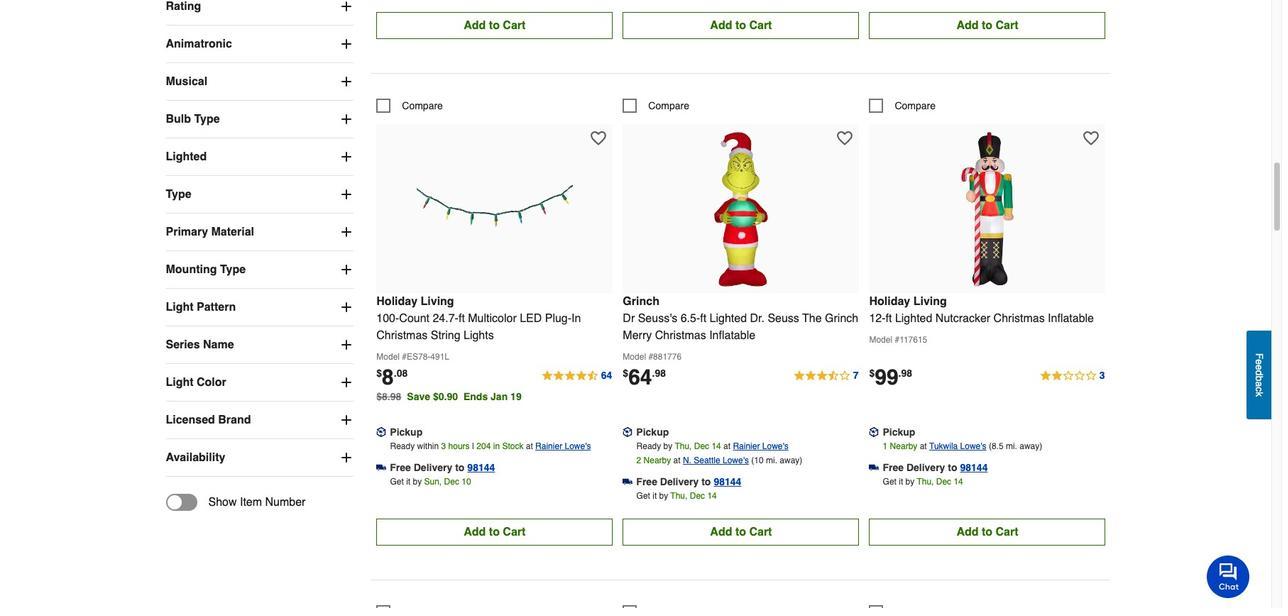 Task type: describe. For each thing, give the bounding box(es) containing it.
count
[[399, 312, 430, 325]]

free delivery to 98144 for 1 nearby
[[883, 462, 988, 474]]

98144 for rainier lowe's
[[468, 462, 495, 474]]

truck filled image for ready within
[[377, 463, 387, 473]]

it for 1 nearby
[[900, 477, 904, 487]]

primary material
[[166, 226, 254, 239]]

ft inside grinch dr seuss's 6.5-ft lighted dr. seuss the grinch merry christmas inflatable
[[701, 312, 707, 325]]

3 pickup from the left
[[883, 427, 916, 438]]

1 horizontal spatial truck filled image
[[623, 477, 633, 487]]

pickup for at
[[637, 427, 669, 438]]

$ for 99
[[870, 368, 875, 379]]

holiday living 100-count 24.7-ft multicolor led plug-in christmas string lights
[[377, 295, 581, 342]]

14 for the 98144 button for tukwila lowe's
[[954, 477, 964, 487]]

savings save $0.90 element
[[407, 391, 528, 402]]

a
[[1254, 382, 1266, 387]]

seuss's
[[638, 312, 678, 325]]

string
[[431, 329, 461, 342]]

compare for 5014124849 element
[[649, 100, 690, 111]]

1 plus image from the top
[[340, 0, 354, 13]]

ends
[[464, 391, 488, 402]]

model # es78-491l
[[377, 352, 450, 362]]

actual price $64.98 element
[[623, 365, 666, 390]]

1 horizontal spatial free delivery to 98144
[[637, 476, 742, 488]]

$8.98 save $0.90 ends jan 19
[[377, 391, 522, 402]]

bulb
[[166, 113, 191, 126]]

at right stock
[[526, 442, 533, 452]]

model for 100-count 24.7-ft multicolor led plug-in christmas string lights
[[377, 352, 400, 362]]

24.7-
[[433, 312, 459, 325]]

1 horizontal spatial 98144 button
[[714, 475, 742, 489]]

f
[[1254, 353, 1266, 359]]

model for 12-ft lighted nutcracker christmas inflatable
[[870, 335, 893, 345]]

204
[[477, 442, 491, 452]]

inflatable inside holiday living 12-ft lighted nutcracker christmas inflatable
[[1049, 312, 1095, 325]]

get it by thu, dec 14 for the middle the 98144 button
[[637, 491, 717, 501]]

.98 for 99
[[899, 368, 913, 379]]

free for 1 nearby
[[883, 462, 904, 474]]

dec for the 98144 button related to rainier lowe's
[[444, 477, 460, 487]]

1 horizontal spatial free
[[637, 476, 658, 488]]

ready by thu, dec 14 at rainier lowe's 2 nearby at n. seattle lowe's (10 mi. away)
[[637, 442, 803, 466]]

1
[[883, 442, 888, 452]]

mounting type
[[166, 263, 246, 276]]

1 horizontal spatial delivery
[[661, 476, 699, 488]]

holiday for ft
[[870, 295, 911, 308]]

seattle
[[694, 456, 721, 466]]

color
[[197, 376, 226, 389]]

dec for the 98144 button for tukwila lowe's
[[937, 477, 952, 487]]

at up n. seattle lowe's "button"
[[724, 442, 731, 452]]

lowe's up (10
[[763, 442, 789, 452]]

grinch dr seuss's 6.5-ft lighted dr. seuss the grinch merry christmas inflatable image
[[663, 131, 820, 287]]

name
[[203, 339, 234, 351]]

pickup for 3 hours
[[390, 427, 423, 438]]

0 horizontal spatial grinch
[[623, 295, 660, 308]]

item
[[240, 496, 262, 509]]

save
[[407, 391, 431, 402]]

c
[[1254, 387, 1266, 392]]

light pattern
[[166, 301, 236, 314]]

# for seuss's
[[649, 352, 654, 362]]

8
[[382, 365, 394, 390]]

bulb type button
[[166, 101, 354, 138]]

christmas inside holiday living 100-count 24.7-ft multicolor led plug-in christmas string lights
[[377, 329, 428, 342]]

5014124833 element
[[870, 98, 936, 113]]

k
[[1254, 392, 1266, 397]]

light color
[[166, 376, 226, 389]]

lowe's left (10
[[723, 456, 749, 466]]

|
[[472, 442, 475, 452]]

pickup image for "truck filled" icon to the middle
[[623, 427, 633, 437]]

licensed brand
[[166, 414, 251, 427]]

3 heart outline image from the left
[[1084, 130, 1100, 146]]

$8.98
[[377, 391, 402, 402]]

3.5 stars image
[[793, 368, 860, 385]]

1 horizontal spatial 98144
[[714, 476, 742, 488]]

881776
[[654, 352, 682, 362]]

1 rainier from the left
[[536, 442, 563, 452]]

plus image for primary material
[[340, 225, 354, 239]]

brand
[[218, 414, 251, 427]]

1 horizontal spatial 64
[[629, 365, 652, 390]]

musical button
[[166, 63, 354, 100]]

.08
[[394, 368, 408, 379]]

plus image for light pattern
[[340, 300, 354, 315]]

$ for 8
[[377, 368, 382, 379]]

98144 for tukwila lowe's
[[961, 462, 988, 474]]

licensed
[[166, 414, 215, 427]]

19
[[511, 391, 522, 402]]

f e e d b a c k
[[1254, 353, 1266, 397]]

10
[[462, 477, 471, 487]]

tukwila lowe's button
[[930, 439, 987, 454]]

holiday for count
[[377, 295, 418, 308]]

pattern
[[197, 301, 236, 314]]

plus image for series name
[[340, 338, 354, 352]]

model # 117615
[[870, 335, 928, 345]]

dr.
[[750, 312, 765, 325]]

lighted button
[[166, 138, 354, 175]]

n.
[[683, 456, 692, 466]]

plus image for licensed brand
[[340, 413, 354, 428]]

light color button
[[166, 364, 354, 401]]

ft inside holiday living 12-ft lighted nutcracker christmas inflatable
[[886, 312, 893, 325]]

ft inside holiday living 100-count 24.7-ft multicolor led plug-in christmas string lights
[[459, 312, 465, 325]]

holiday living 12-ft lighted nutcracker christmas inflatable
[[870, 295, 1095, 325]]

licensed brand button
[[166, 402, 354, 439]]

mounting type button
[[166, 251, 354, 288]]

6.5-
[[681, 312, 701, 325]]

merry
[[623, 329, 652, 342]]

3 inside 2 stars image
[[1100, 370, 1106, 381]]

series name button
[[166, 327, 354, 364]]

compare for 5014124833 element
[[895, 100, 936, 111]]

1 vertical spatial 3
[[442, 442, 446, 452]]

1 nearby at tukwila lowe's (8.5 mi. away)
[[883, 442, 1043, 452]]

delivery for ready within
[[414, 462, 453, 474]]

1 vertical spatial grinch
[[825, 312, 859, 325]]

491l
[[431, 352, 450, 362]]

4.5 stars image
[[541, 368, 613, 385]]

bulb type
[[166, 113, 220, 126]]

1 horizontal spatial nearby
[[891, 442, 918, 452]]

nutcracker
[[936, 312, 991, 325]]

(10
[[752, 456, 764, 466]]

plus image for mounting type
[[340, 263, 354, 277]]

thu, for the 98144 button for tukwila lowe's
[[917, 477, 934, 487]]

lighted inside button
[[166, 150, 207, 163]]

get it by sun, dec 10
[[390, 477, 471, 487]]

musical
[[166, 75, 208, 88]]

chat invite button image
[[1208, 556, 1251, 599]]

117615
[[900, 335, 928, 345]]

98144 button for tukwila lowe's
[[961, 461, 988, 475]]

model for dr seuss's 6.5-ft lighted dr. seuss the grinch merry christmas inflatable
[[623, 352, 646, 362]]

the
[[803, 312, 822, 325]]

availability
[[166, 452, 225, 464]]

rainier lowe's button for thu, dec 14
[[733, 439, 789, 454]]

plus image for light color
[[340, 376, 354, 390]]

d
[[1254, 370, 1266, 376]]

7 button
[[793, 368, 860, 385]]

dec for the middle the 98144 button
[[690, 491, 705, 501]]

led
[[520, 312, 542, 325]]

5014124849 element
[[623, 98, 690, 113]]

pickup image for 1 nearby "truck filled" icon
[[870, 427, 880, 437]]

plus image for bulb type
[[340, 112, 354, 126]]

3 button
[[1040, 368, 1106, 385]]

ready for ready within 3 hours | 204 in stock at rainier lowe's
[[390, 442, 415, 452]]

tukwila
[[930, 442, 958, 452]]

away) inside the ready by thu, dec 14 at rainier lowe's 2 nearby at n. seattle lowe's (10 mi. away)
[[780, 456, 803, 466]]

5014124879 element
[[870, 606, 936, 609]]

# for 12-
[[895, 335, 900, 345]]

animatronic
[[166, 38, 232, 50]]

lighted inside holiday living 12-ft lighted nutcracker christmas inflatable
[[896, 312, 933, 325]]

show item number
[[208, 496, 306, 509]]

primary material button
[[166, 214, 354, 251]]

light pattern button
[[166, 289, 354, 326]]

es78-
[[407, 352, 431, 362]]

99
[[875, 365, 899, 390]]

get for 1 nearby
[[883, 477, 897, 487]]



Task type: locate. For each thing, give the bounding box(es) containing it.
1 horizontal spatial ready
[[637, 442, 662, 452]]

type
[[194, 113, 220, 126], [166, 188, 192, 201], [220, 263, 246, 276]]

away)
[[1020, 442, 1043, 452], [780, 456, 803, 466]]

model down 12-
[[870, 335, 893, 345]]

light for light pattern
[[166, 301, 194, 314]]

0 horizontal spatial .98
[[652, 368, 666, 379]]

2 e from the top
[[1254, 365, 1266, 370]]

2 plus image from the top
[[340, 150, 354, 164]]

8 plus image from the top
[[340, 413, 354, 428]]

plus image inside musical button
[[340, 74, 354, 89]]

0 horizontal spatial get it by thu, dec 14
[[637, 491, 717, 501]]

0 horizontal spatial ft
[[459, 312, 465, 325]]

1 horizontal spatial get
[[637, 491, 651, 501]]

thu,
[[675, 442, 692, 452], [917, 477, 934, 487], [671, 491, 688, 501]]

$
[[377, 368, 382, 379], [623, 368, 629, 379], [870, 368, 875, 379]]

thu, inside the ready by thu, dec 14 at rainier lowe's 2 nearby at n. seattle lowe's (10 mi. away)
[[675, 442, 692, 452]]

1 horizontal spatial lighted
[[710, 312, 747, 325]]

model up 8
[[377, 352, 400, 362]]

model # 881776
[[623, 352, 682, 362]]

0 vertical spatial away)
[[1020, 442, 1043, 452]]

lighted down the 'bulb type'
[[166, 150, 207, 163]]

free delivery to 98144 down n. in the bottom of the page
[[637, 476, 742, 488]]

cart
[[503, 19, 526, 32], [750, 19, 772, 32], [996, 19, 1019, 32], [503, 526, 526, 539], [750, 526, 772, 539], [996, 526, 1019, 539]]

2 horizontal spatial truck filled image
[[870, 463, 880, 473]]

0 horizontal spatial truck filled image
[[377, 463, 387, 473]]

model
[[870, 335, 893, 345], [377, 352, 400, 362], [623, 352, 646, 362]]

0 horizontal spatial 98144
[[468, 462, 495, 474]]

living for lighted
[[914, 295, 947, 308]]

14 down tukwila lowe's button
[[954, 477, 964, 487]]

material
[[211, 226, 254, 239]]

0 horizontal spatial rainier
[[536, 442, 563, 452]]

$ 8 .08
[[377, 365, 408, 390]]

0 horizontal spatial living
[[421, 295, 454, 308]]

0 horizontal spatial rainier lowe's button
[[536, 439, 591, 454]]

1 horizontal spatial mi.
[[1007, 442, 1018, 452]]

1 horizontal spatial $
[[623, 368, 629, 379]]

number
[[265, 496, 306, 509]]

get for ready within
[[390, 477, 404, 487]]

1 light from the top
[[166, 301, 194, 314]]

thu, down n. in the bottom of the page
[[671, 491, 688, 501]]

1 horizontal spatial #
[[649, 352, 654, 362]]

get it by thu, dec 14
[[883, 477, 964, 487], [637, 491, 717, 501]]

series name
[[166, 339, 234, 351]]

# up actual price $99.98 element
[[895, 335, 900, 345]]

1 vertical spatial 14
[[954, 477, 964, 487]]

2 pickup image from the left
[[870, 427, 880, 437]]

0 horizontal spatial compare
[[402, 100, 443, 111]]

plus image inside series name button
[[340, 338, 354, 352]]

was price $8.98 element
[[377, 388, 407, 402]]

2 horizontal spatial compare
[[895, 100, 936, 111]]

light left pattern
[[166, 301, 194, 314]]

1 ready from the left
[[390, 442, 415, 452]]

at left tukwila
[[920, 442, 927, 452]]

0 horizontal spatial lighted
[[166, 150, 207, 163]]

98144 button
[[468, 461, 495, 475], [961, 461, 988, 475], [714, 475, 742, 489]]

0 horizontal spatial holiday
[[377, 295, 418, 308]]

add to cart
[[464, 19, 526, 32], [711, 19, 772, 32], [957, 19, 1019, 32], [464, 526, 526, 539], [711, 526, 772, 539], [957, 526, 1019, 539]]

3 $ from the left
[[870, 368, 875, 379]]

14
[[712, 442, 722, 452], [954, 477, 964, 487], [708, 491, 717, 501]]

2 living from the left
[[914, 295, 947, 308]]

2 horizontal spatial #
[[895, 335, 900, 345]]

98144 button for rainier lowe's
[[468, 461, 495, 475]]

plus image for availability
[[340, 451, 354, 465]]

64 left actual price $64.98 element
[[602, 370, 613, 381]]

1 horizontal spatial rainier
[[733, 442, 760, 452]]

ready up 2
[[637, 442, 662, 452]]

# for 100-
[[402, 352, 407, 362]]

free delivery to 98144
[[390, 462, 495, 474], [883, 462, 988, 474], [637, 476, 742, 488]]

2 .98 from the left
[[899, 368, 913, 379]]

christmas right the nutcracker
[[994, 312, 1045, 325]]

1 horizontal spatial get it by thu, dec 14
[[883, 477, 964, 487]]

holiday up 12-
[[870, 295, 911, 308]]

5014222479 element
[[377, 98, 443, 113]]

holiday living 100-count 24.7-ft multicolor led plug-in christmas string lights image
[[417, 131, 573, 287]]

christmas inside grinch dr seuss's 6.5-ft lighted dr. seuss the grinch merry christmas inflatable
[[655, 329, 707, 342]]

98144
[[468, 462, 495, 474], [961, 462, 988, 474], [714, 476, 742, 488]]

type button
[[166, 176, 354, 213]]

light for light color
[[166, 376, 194, 389]]

1 horizontal spatial pickup
[[637, 427, 669, 438]]

1 vertical spatial light
[[166, 376, 194, 389]]

pickup right pickup image
[[390, 427, 423, 438]]

plug-
[[545, 312, 572, 325]]

$ for 64
[[623, 368, 629, 379]]

christmas down 6.5-
[[655, 329, 707, 342]]

delivery down tukwila
[[907, 462, 946, 474]]

compare for the 5014222479 element
[[402, 100, 443, 111]]

$ inside $ 64 .98
[[623, 368, 629, 379]]

6 plus image from the top
[[340, 338, 354, 352]]

0 vertical spatial thu,
[[675, 442, 692, 452]]

2 ft from the left
[[701, 312, 707, 325]]

free up get it by sun, dec 10
[[390, 462, 411, 474]]

1 vertical spatial type
[[166, 188, 192, 201]]

1 horizontal spatial pickup image
[[870, 427, 880, 437]]

add
[[464, 19, 486, 32], [711, 19, 733, 32], [957, 19, 979, 32], [464, 526, 486, 539], [711, 526, 733, 539], [957, 526, 979, 539]]

2 horizontal spatial free delivery to 98144
[[883, 462, 988, 474]]

holiday up 100-
[[377, 295, 418, 308]]

ready within 3 hours | 204 in stock at rainier lowe's
[[390, 442, 591, 452]]

type up primary
[[166, 188, 192, 201]]

multicolor
[[468, 312, 517, 325]]

ready for ready by thu, dec 14 at rainier lowe's 2 nearby at n. seattle lowe's (10 mi. away)
[[637, 442, 662, 452]]

lights
[[464, 329, 494, 342]]

plus image inside animatronic button
[[340, 37, 354, 51]]

0 horizontal spatial pickup
[[390, 427, 423, 438]]

1 vertical spatial nearby
[[644, 456, 671, 466]]

plus image inside availability button
[[340, 451, 354, 465]]

0 vertical spatial nearby
[[891, 442, 918, 452]]

dec left 10
[[444, 477, 460, 487]]

dec down tukwila
[[937, 477, 952, 487]]

1 horizontal spatial 3
[[1100, 370, 1106, 381]]

1 horizontal spatial christmas
[[655, 329, 707, 342]]

compare inside 5014124849 element
[[649, 100, 690, 111]]

1 .98 from the left
[[652, 368, 666, 379]]

.98 down the model # 881776
[[652, 368, 666, 379]]

to
[[489, 19, 500, 32], [736, 19, 747, 32], [982, 19, 993, 32], [455, 462, 465, 474], [949, 462, 958, 474], [702, 476, 711, 488], [489, 526, 500, 539], [736, 526, 747, 539], [982, 526, 993, 539]]

dec
[[695, 442, 710, 452], [444, 477, 460, 487], [937, 477, 952, 487], [690, 491, 705, 501]]

.98 inside $ 64 .98
[[652, 368, 666, 379]]

1 pickup image from the left
[[623, 427, 633, 437]]

e
[[1254, 359, 1266, 365], [1254, 365, 1266, 370]]

0 vertical spatial grinch
[[623, 295, 660, 308]]

show item number element
[[166, 494, 306, 511]]

f e e d b a c k button
[[1247, 331, 1272, 420]]

dec up seattle
[[695, 442, 710, 452]]

1 horizontal spatial .98
[[899, 368, 913, 379]]

2 vertical spatial type
[[220, 263, 246, 276]]

pickup image down actual price $64.98 element
[[623, 427, 633, 437]]

seuss
[[768, 312, 800, 325]]

98144 button down n. seattle lowe's "button"
[[714, 475, 742, 489]]

2 horizontal spatial christmas
[[994, 312, 1045, 325]]

inflatable up 3 button
[[1049, 312, 1095, 325]]

plus image inside bulb type button
[[340, 112, 354, 126]]

1 horizontal spatial rainier lowe's button
[[733, 439, 789, 454]]

98144 button down 1 nearby at tukwila lowe's (8.5 mi. away)
[[961, 461, 988, 475]]

living inside holiday living 100-count 24.7-ft multicolor led plug-in christmas string lights
[[421, 295, 454, 308]]

0 vertical spatial mi.
[[1007, 442, 1018, 452]]

lighted up 117615
[[896, 312, 933, 325]]

lighted left dr.
[[710, 312, 747, 325]]

living up 24.7-
[[421, 295, 454, 308]]

truck filled image for 1 nearby
[[870, 463, 880, 473]]

ft up string
[[459, 312, 465, 325]]

delivery for 1 nearby
[[907, 462, 946, 474]]

nearby inside the ready by thu, dec 14 at rainier lowe's 2 nearby at n. seattle lowe's (10 mi. away)
[[644, 456, 671, 466]]

0 horizontal spatial delivery
[[414, 462, 453, 474]]

living up the nutcracker
[[914, 295, 947, 308]]

2 compare from the left
[[649, 100, 690, 111]]

1 vertical spatial mi.
[[766, 456, 778, 466]]

1 compare from the left
[[402, 100, 443, 111]]

jan
[[491, 391, 508, 402]]

$ inside $ 99 .98
[[870, 368, 875, 379]]

98144 down 1 nearby at tukwila lowe's (8.5 mi. away)
[[961, 462, 988, 474]]

heart outline image
[[591, 130, 607, 146], [838, 130, 853, 146], [1084, 130, 1100, 146]]

2 plus image from the top
[[340, 37, 354, 51]]

1 $ from the left
[[377, 368, 382, 379]]

living
[[421, 295, 454, 308], [914, 295, 947, 308]]

get it by thu, dec 14 down tukwila
[[883, 477, 964, 487]]

in
[[572, 312, 581, 325]]

1 horizontal spatial inflatable
[[1049, 312, 1095, 325]]

2 light from the top
[[166, 376, 194, 389]]

truck filled image
[[377, 463, 387, 473], [870, 463, 880, 473], [623, 477, 633, 487]]

$ inside the $ 8 .08
[[377, 368, 382, 379]]

64
[[629, 365, 652, 390], [602, 370, 613, 381]]

plus image inside licensed brand button
[[340, 413, 354, 428]]

rainier lowe's button right stock
[[536, 439, 591, 454]]

hours
[[449, 442, 470, 452]]

add to cart button
[[377, 12, 613, 39], [623, 12, 860, 39], [870, 12, 1106, 39], [377, 519, 613, 546], [623, 519, 860, 546], [870, 519, 1106, 546]]

pickup image
[[623, 427, 633, 437], [870, 427, 880, 437]]

ft up model # 117615
[[886, 312, 893, 325]]

actual price $99.98 element
[[870, 365, 913, 390]]

2 holiday from the left
[[870, 295, 911, 308]]

availability button
[[166, 440, 354, 477]]

ft right seuss's
[[701, 312, 707, 325]]

1 vertical spatial away)
[[780, 456, 803, 466]]

#
[[895, 335, 900, 345], [402, 352, 407, 362], [649, 352, 654, 362]]

2
[[637, 456, 642, 466]]

14 inside the ready by thu, dec 14 at rainier lowe's 2 nearby at n. seattle lowe's (10 mi. away)
[[712, 442, 722, 452]]

100-
[[377, 312, 399, 325]]

dec down seattle
[[690, 491, 705, 501]]

0 horizontal spatial #
[[402, 352, 407, 362]]

0 horizontal spatial it
[[406, 477, 411, 487]]

holiday inside holiday living 100-count 24.7-ft multicolor led plug-in christmas string lights
[[377, 295, 418, 308]]

0 horizontal spatial pickup image
[[623, 427, 633, 437]]

2 horizontal spatial it
[[900, 477, 904, 487]]

dec inside the ready by thu, dec 14 at rainier lowe's 2 nearby at n. seattle lowe's (10 mi. away)
[[695, 442, 710, 452]]

pickup up 1
[[883, 427, 916, 438]]

1 vertical spatial thu,
[[917, 477, 934, 487]]

1 living from the left
[[421, 295, 454, 308]]

get down 2
[[637, 491, 651, 501]]

christmas inside holiday living 12-ft lighted nutcracker christmas inflatable
[[994, 312, 1045, 325]]

lowe's left (8.5
[[961, 442, 987, 452]]

1 horizontal spatial away)
[[1020, 442, 1043, 452]]

0 horizontal spatial free
[[390, 462, 411, 474]]

plus image
[[340, 0, 354, 13], [340, 37, 354, 51], [340, 74, 354, 89], [340, 263, 354, 277], [340, 300, 354, 315], [340, 338, 354, 352], [340, 376, 354, 390], [340, 413, 354, 428]]

0 horizontal spatial get
[[390, 477, 404, 487]]

pickup image
[[377, 427, 387, 437]]

nearby right 2
[[644, 456, 671, 466]]

thu, down tukwila
[[917, 477, 934, 487]]

get left 'sun,'
[[390, 477, 404, 487]]

$ 64 .98
[[623, 365, 666, 390]]

2 horizontal spatial lighted
[[896, 312, 933, 325]]

0 horizontal spatial 98144 button
[[468, 461, 495, 475]]

it for ready within
[[406, 477, 411, 487]]

2 horizontal spatial ft
[[886, 312, 893, 325]]

(8.5
[[989, 442, 1004, 452]]

plus image for type
[[340, 187, 354, 202]]

plus image inside type button
[[340, 187, 354, 202]]

plus image for musical
[[340, 74, 354, 89]]

sun,
[[424, 477, 442, 487]]

3
[[1100, 370, 1106, 381], [442, 442, 446, 452]]

nearby right 1
[[891, 442, 918, 452]]

0 horizontal spatial ready
[[390, 442, 415, 452]]

0 vertical spatial light
[[166, 301, 194, 314]]

free down 2
[[637, 476, 658, 488]]

away) right (10
[[780, 456, 803, 466]]

2 horizontal spatial 98144 button
[[961, 461, 988, 475]]

$0.90
[[433, 391, 458, 402]]

animatronic button
[[166, 25, 354, 62]]

away) right (8.5
[[1020, 442, 1043, 452]]

delivery up 'sun,'
[[414, 462, 453, 474]]

4 plus image from the top
[[340, 225, 354, 239]]

type right the bulb
[[194, 113, 220, 126]]

7
[[854, 370, 859, 381]]

b
[[1254, 376, 1266, 382]]

stock
[[503, 442, 524, 452]]

5014124625 element
[[377, 606, 443, 609]]

3 plus image from the top
[[340, 187, 354, 202]]

ready left within
[[390, 442, 415, 452]]

3 ft from the left
[[886, 312, 893, 325]]

64 down the model # 881776
[[629, 365, 652, 390]]

at
[[526, 442, 533, 452], [724, 442, 731, 452], [920, 442, 927, 452], [674, 456, 681, 466]]

at left n. in the bottom of the page
[[674, 456, 681, 466]]

0 horizontal spatial heart outline image
[[591, 130, 607, 146]]

show
[[208, 496, 237, 509]]

1 holiday from the left
[[377, 295, 418, 308]]

2 vertical spatial thu,
[[671, 491, 688, 501]]

e up the "d"
[[1254, 359, 1266, 365]]

plus image inside light color button
[[340, 376, 354, 390]]

christmas down "count"
[[377, 329, 428, 342]]

1 horizontal spatial grinch
[[825, 312, 859, 325]]

type for bulb type
[[194, 113, 220, 126]]

64 inside 4.5 stars "image"
[[602, 370, 613, 381]]

dr
[[623, 312, 635, 325]]

type down 'material'
[[220, 263, 246, 276]]

7 plus image from the top
[[340, 376, 354, 390]]

living for 24.7-
[[421, 295, 454, 308]]

rainier up (10
[[733, 442, 760, 452]]

plus image
[[340, 112, 354, 126], [340, 150, 354, 164], [340, 187, 354, 202], [340, 225, 354, 239], [340, 451, 354, 465]]

14 for the middle the 98144 button
[[708, 491, 717, 501]]

ends jan 19 element
[[464, 391, 528, 402]]

pickup image down 99
[[870, 427, 880, 437]]

2 stars image
[[1040, 368, 1106, 385]]

lighted inside grinch dr seuss's 6.5-ft lighted dr. seuss the grinch merry christmas inflatable
[[710, 312, 747, 325]]

0 vertical spatial 3
[[1100, 370, 1106, 381]]

thu, up n. in the bottom of the page
[[675, 442, 692, 452]]

2 pickup from the left
[[637, 427, 669, 438]]

plus image inside mounting type button
[[340, 263, 354, 277]]

rainier right stock
[[536, 442, 563, 452]]

3 compare from the left
[[895, 100, 936, 111]]

free for ready within
[[390, 462, 411, 474]]

pickup up 2
[[637, 427, 669, 438]]

by
[[664, 442, 673, 452], [413, 477, 422, 487], [906, 477, 915, 487], [660, 491, 669, 501]]

delivery down n. in the bottom of the page
[[661, 476, 699, 488]]

98144 up 10
[[468, 462, 495, 474]]

mi. right (8.5
[[1007, 442, 1018, 452]]

thu, for the middle the 98144 button
[[671, 491, 688, 501]]

primary
[[166, 226, 208, 239]]

$ 99 .98
[[870, 365, 913, 390]]

plus image inside light pattern button
[[340, 300, 354, 315]]

0 horizontal spatial $
[[377, 368, 382, 379]]

1 pickup from the left
[[390, 427, 423, 438]]

2 vertical spatial 14
[[708, 491, 717, 501]]

plus image inside 'primary material' button
[[340, 225, 354, 239]]

plus image for lighted
[[340, 150, 354, 164]]

2 horizontal spatial delivery
[[907, 462, 946, 474]]

2 $ from the left
[[623, 368, 629, 379]]

1 vertical spatial inflatable
[[710, 329, 756, 342]]

.98 for 64
[[652, 368, 666, 379]]

5 plus image from the top
[[340, 300, 354, 315]]

get it by thu, dec 14 down n. in the bottom of the page
[[637, 491, 717, 501]]

2 ready from the left
[[637, 442, 662, 452]]

64 button
[[541, 368, 613, 385]]

14 down n. seattle lowe's "button"
[[708, 491, 717, 501]]

type for mounting type
[[220, 263, 246, 276]]

rainier lowe's button up (10
[[733, 439, 789, 454]]

0 vertical spatial 14
[[712, 442, 722, 452]]

inflatable down dr.
[[710, 329, 756, 342]]

4 plus image from the top
[[340, 263, 354, 277]]

1 rainier lowe's button from the left
[[536, 439, 591, 454]]

2 horizontal spatial free
[[883, 462, 904, 474]]

0 horizontal spatial mi.
[[766, 456, 778, 466]]

grinch up dr in the left bottom of the page
[[623, 295, 660, 308]]

2 heart outline image from the left
[[838, 130, 853, 146]]

plus image inside lighted button
[[340, 150, 354, 164]]

free delivery to 98144 for ready within
[[390, 462, 495, 474]]

free down 1
[[883, 462, 904, 474]]

1 e from the top
[[1254, 359, 1266, 365]]

98144 down n. seattle lowe's "button"
[[714, 476, 742, 488]]

$ right 7
[[870, 368, 875, 379]]

2 horizontal spatial heart outline image
[[1084, 130, 1100, 146]]

lowe's right stock
[[565, 442, 591, 452]]

light left color
[[166, 376, 194, 389]]

1 horizontal spatial living
[[914, 295, 947, 308]]

0 horizontal spatial away)
[[780, 456, 803, 466]]

mounting
[[166, 263, 217, 276]]

.98 down model # 117615
[[899, 368, 913, 379]]

0 horizontal spatial model
[[377, 352, 400, 362]]

5 plus image from the top
[[340, 451, 354, 465]]

1 heart outline image from the left
[[591, 130, 607, 146]]

5014124909 element
[[623, 606, 690, 609]]

1 horizontal spatial holiday
[[870, 295, 911, 308]]

holiday inside holiday living 12-ft lighted nutcracker christmas inflatable
[[870, 295, 911, 308]]

free delivery to 98144 down tukwila
[[883, 462, 988, 474]]

free delivery to 98144 up 'sun,'
[[390, 462, 495, 474]]

actual price $8.08 element
[[377, 365, 408, 390]]

2 horizontal spatial model
[[870, 335, 893, 345]]

.98 inside $ 99 .98
[[899, 368, 913, 379]]

ready
[[390, 442, 415, 452], [637, 442, 662, 452]]

14 up n. seattle lowe's "button"
[[712, 442, 722, 452]]

holiday living 12-ft lighted nutcracker christmas inflatable image
[[910, 131, 1066, 287]]

mi.
[[1007, 442, 1018, 452], [766, 456, 778, 466]]

$ down the model # 881776
[[623, 368, 629, 379]]

1 vertical spatial get it by thu, dec 14
[[637, 491, 717, 501]]

2 horizontal spatial 98144
[[961, 462, 988, 474]]

1 horizontal spatial heart outline image
[[838, 130, 853, 146]]

2 horizontal spatial $
[[870, 368, 875, 379]]

plus image for animatronic
[[340, 37, 354, 51]]

1 horizontal spatial compare
[[649, 100, 690, 111]]

0 horizontal spatial christmas
[[377, 329, 428, 342]]

model down merry at the bottom of page
[[623, 352, 646, 362]]

3 plus image from the top
[[340, 74, 354, 89]]

1 horizontal spatial ft
[[701, 312, 707, 325]]

1 horizontal spatial model
[[623, 352, 646, 362]]

get down 1
[[883, 477, 897, 487]]

grinch
[[623, 295, 660, 308], [825, 312, 859, 325]]

1 plus image from the top
[[340, 112, 354, 126]]

in
[[493, 442, 500, 452]]

98144 button up 10
[[468, 461, 495, 475]]

ready inside the ready by thu, dec 14 at rainier lowe's 2 nearby at n. seattle lowe's (10 mi. away)
[[637, 442, 662, 452]]

0 horizontal spatial free delivery to 98144
[[390, 462, 495, 474]]

n. seattle lowe's button
[[683, 454, 749, 468]]

type inside button
[[194, 113, 220, 126]]

0 vertical spatial get it by thu, dec 14
[[883, 477, 964, 487]]

by inside the ready by thu, dec 14 at rainier lowe's 2 nearby at n. seattle lowe's (10 mi. away)
[[664, 442, 673, 452]]

0 vertical spatial inflatable
[[1049, 312, 1095, 325]]

2 rainier from the left
[[733, 442, 760, 452]]

# up actual price $64.98 element
[[649, 352, 654, 362]]

mi. inside the ready by thu, dec 14 at rainier lowe's 2 nearby at n. seattle lowe's (10 mi. away)
[[766, 456, 778, 466]]

2 rainier lowe's button from the left
[[733, 439, 789, 454]]

compare inside 5014124833 element
[[895, 100, 936, 111]]

rainier inside the ready by thu, dec 14 at rainier lowe's 2 nearby at n. seattle lowe's (10 mi. away)
[[733, 442, 760, 452]]

compare inside the 5014222479 element
[[402, 100, 443, 111]]

2 horizontal spatial get
[[883, 477, 897, 487]]

free
[[390, 462, 411, 474], [883, 462, 904, 474], [637, 476, 658, 488]]

get it by thu, dec 14 for the 98144 button for tukwila lowe's
[[883, 477, 964, 487]]

1 ft from the left
[[459, 312, 465, 325]]

inflatable inside grinch dr seuss's 6.5-ft lighted dr. seuss the grinch merry christmas inflatable
[[710, 329, 756, 342]]

grinch right the "the"
[[825, 312, 859, 325]]

e up "b"
[[1254, 365, 1266, 370]]

mi. right (10
[[766, 456, 778, 466]]

living inside holiday living 12-ft lighted nutcracker christmas inflatable
[[914, 295, 947, 308]]

rainier lowe's button for 3 hours
[[536, 439, 591, 454]]

$ left .08
[[377, 368, 382, 379]]

# up .08
[[402, 352, 407, 362]]

1 horizontal spatial it
[[653, 491, 657, 501]]

grinch dr seuss's 6.5-ft lighted dr. seuss the grinch merry christmas inflatable
[[623, 295, 859, 342]]



Task type: vqa. For each thing, say whether or not it's contained in the screenshot.


